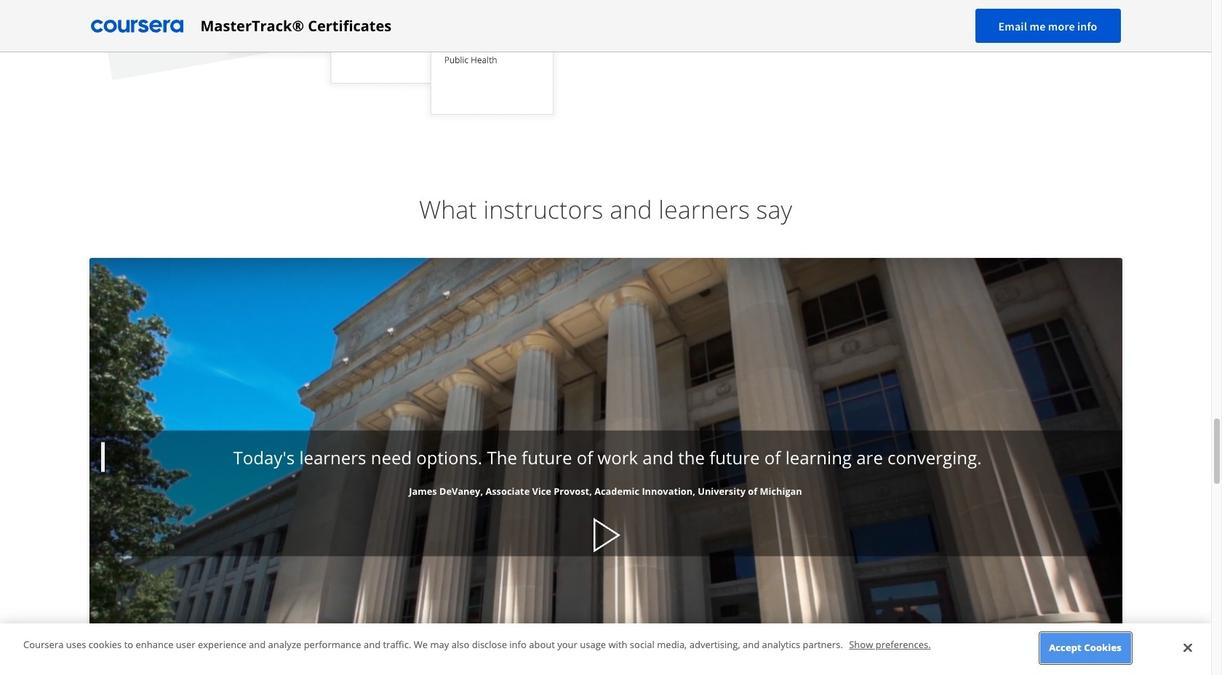Task type: describe. For each thing, give the bounding box(es) containing it.
coursera image
[[91, 14, 183, 37]]

privacy alert dialog
[[0, 625, 1211, 676]]



Task type: vqa. For each thing, say whether or not it's contained in the screenshot.
the bottom A
no



